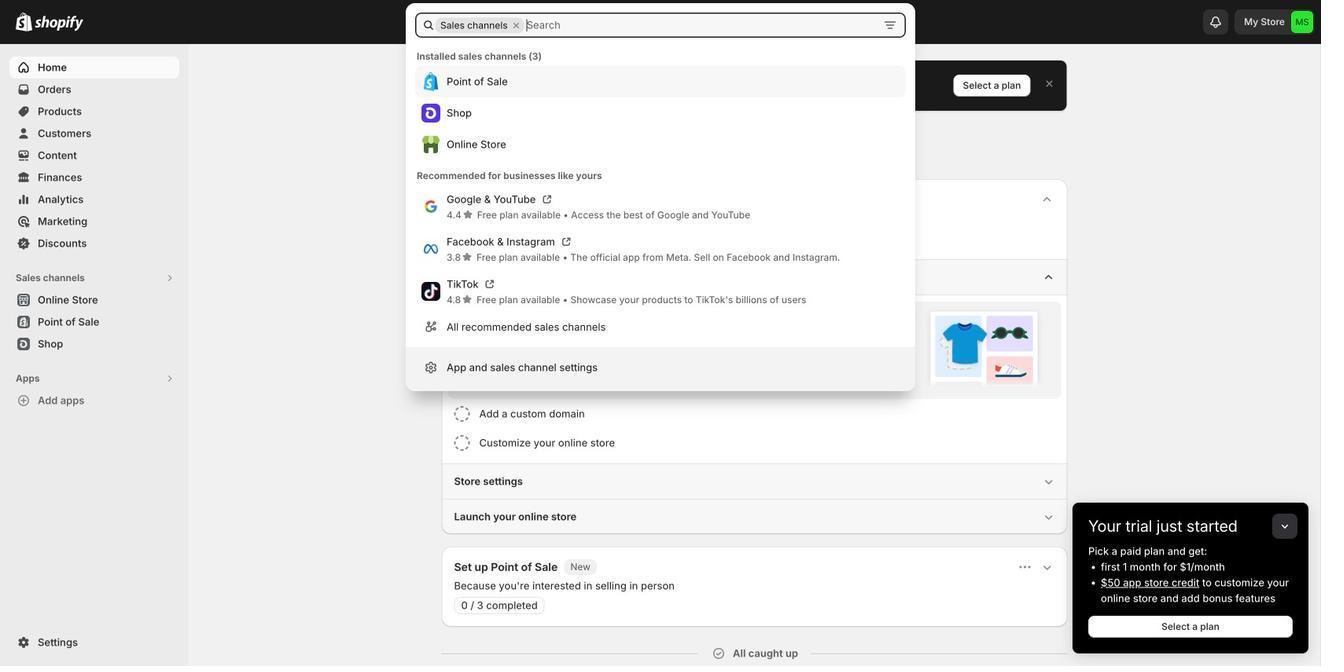 Task type: describe. For each thing, give the bounding box(es) containing it.
tiktok image
[[422, 282, 440, 301]]

Search text field
[[525, 13, 876, 38]]

mark add your first product as done image
[[454, 308, 470, 324]]

facebook & instagram image
[[422, 240, 440, 259]]

mark add a custom domain as done image
[[454, 407, 470, 422]]

google & youtube image
[[422, 197, 440, 216]]



Task type: locate. For each thing, give the bounding box(es) containing it.
setup guide region
[[442, 179, 1068, 535]]

sell online group
[[442, 260, 1068, 464]]

2 results menu from the top
[[415, 186, 906, 341]]

1 results menu from the top
[[415, 66, 906, 160]]

add your first product group
[[448, 302, 1061, 399]]

menu item
[[415, 66, 906, 98]]

shopify image
[[35, 16, 83, 31]]

mark customize your online store as done image
[[454, 436, 470, 451]]

results menu
[[415, 66, 906, 160], [415, 186, 906, 341]]

guide categories group
[[442, 260, 1068, 535]]

0 vertical spatial results menu
[[415, 66, 906, 160]]

1 vertical spatial results menu
[[415, 186, 906, 341]]



Task type: vqa. For each thing, say whether or not it's contained in the screenshot.
bottommost PM
no



